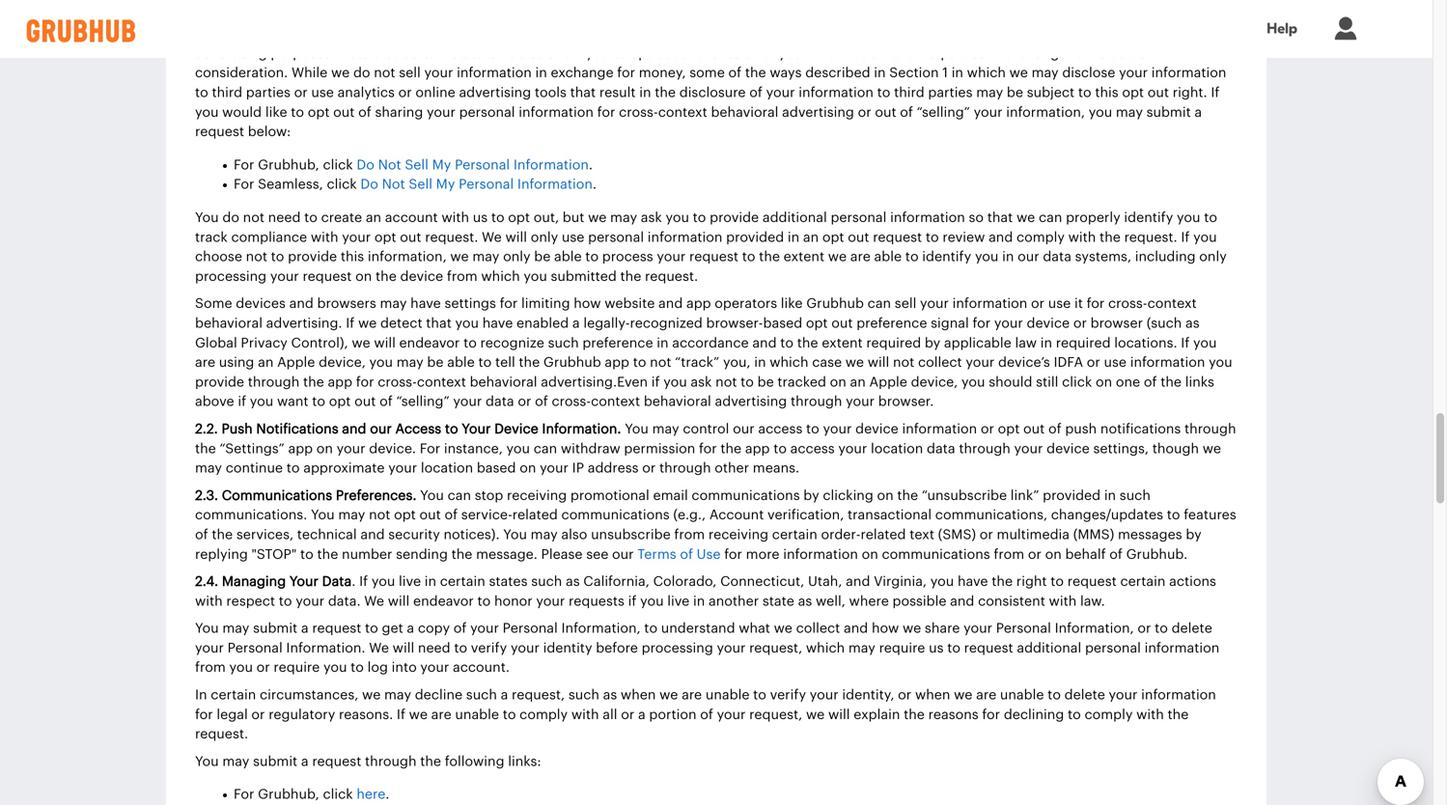 Task type: vqa. For each thing, say whether or not it's contained in the screenshot.
$9.00
no



Task type: locate. For each thing, give the bounding box(es) containing it.
also up please
[[561, 528, 587, 542]]

our inside under the laws of certain u.s. states, you may have the right to opt out of our processing or sharing of your information for online cross-context behavioral advertising purposes. note that certain state laws also allow you to opt out of the "sale" of your information to third parties in exchange for valuable consideration. while we do not sell your information in exchange for money, some of the ways described in section 1 in which we may disclose your information to third parties or use analytics or online advertising tools that result in the disclosure of your information to third parties may be subject to this opt out right. if you would like to opt out of sharing your personal information for cross-context behavioral advertising or out of "selling" your information, you may submit a request below:
[[670, 27, 692, 41]]

collect down signal
[[918, 356, 962, 369]]

device, down the control),
[[319, 356, 366, 369]]

1 vertical spatial sharing
[[375, 106, 423, 119]]

"selling" down "1"
[[917, 106, 970, 119]]

advertising up consideration.
[[195, 47, 267, 60]]

processing down the choose
[[195, 270, 267, 283]]

1 vertical spatial right
[[1016, 575, 1047, 588]]

would
[[222, 106, 262, 119]]

submit inside under the laws of certain u.s. states, you may have the right to opt out of our processing or sharing of your information for online cross-context behavioral advertising purposes. note that certain state laws also allow you to opt out of the "sale" of your information to third parties in exchange for valuable consideration. while we do not sell your information in exchange for money, some of the ways described in section 1 in which we may disclose your information to third parties or use analytics or online advertising tools that result in the disclosure of your information to third parties may be subject to this opt out right. if you would like to opt out of sharing your personal information for cross-context behavioral advertising or out of "selling" your information, you may submit a request below:
[[1147, 106, 1191, 119]]

this down create
[[341, 250, 364, 264]]

through up "unsubscribe on the right
[[959, 442, 1011, 455]]

how inside "you may submit a request to get a copy of your personal information, to understand what we collect and how we share your personal information, or to delete your personal information. we will need to verify your identity before processing your request, which may require us to request additional personal information from you or require you to log into your account."
[[872, 622, 899, 635]]

0 vertical spatial grubhub
[[806, 297, 864, 311]]

provide down compliance on the left top of page
[[288, 250, 337, 264]]

0 vertical spatial identify
[[1124, 211, 1173, 224]]

0 vertical spatial data
[[1043, 250, 1072, 264]]

opt inside you can stop receiving promotional email communications by clicking on the "unsubscribe link" provided in such communications. you may not opt out of service-related communications (e.g., account verification, transactional communications, changes/updates to features of the services, technical and security notices). you may also unsubscribe from receiving certain order-related text (sms) or multimedia (mms) messages by replying "stop" to the number sending the message. please see our
[[394, 508, 416, 522]]

0 vertical spatial do
[[357, 158, 374, 172]]

sending
[[396, 548, 448, 561]]

1 grubhub, from the top
[[258, 158, 319, 172]]

law
[[1015, 336, 1037, 350]]

1 vertical spatial sell
[[895, 297, 916, 311]]

0 vertical spatial this
[[1095, 86, 1119, 99]]

some devices and browsers may have settings for limiting how website and app operators like grubhub can sell your information or use it for cross-context behavioral advertising. if we detect that you have enabled a legally-recognized browser-based opt out preference signal for your device or browser (such as global privacy control), we will endeavor to recognize such preference in accordance and to the extent required by applicable law in required locations. if you are using an apple device, you may be able to tell the grubhub app to not "track" you, in which case we will not collect your device's idfa or use information you provide through the app for cross-context behavioral advertising.even if you ask not to be tracked on an apple device, you should still click on one of the links above if you want to opt out of "selling" your data or of cross-context behavioral advertising through your browser.
[[195, 297, 1232, 409]]

"selling" up access
[[396, 395, 450, 409]]

you for your
[[625, 422, 649, 436]]

push
[[222, 422, 253, 436]]

including
[[1135, 250, 1196, 264]]

right up allow
[[552, 27, 582, 41]]

collect
[[918, 356, 962, 369], [796, 622, 840, 635]]

1 horizontal spatial also
[[561, 528, 587, 542]]

if down recognized
[[651, 375, 660, 389]]

1 vertical spatial collect
[[796, 622, 840, 635]]

1 vertical spatial information.
[[286, 641, 365, 655]]

into
[[392, 661, 417, 675]]

and up where at the bottom right of the page
[[846, 575, 870, 588]]

1 horizontal spatial "selling"
[[917, 106, 970, 119]]

behalf
[[1065, 548, 1106, 561]]

submit for you may submit a request through the following links:
[[253, 755, 298, 768]]

sharing
[[788, 27, 836, 41], [375, 106, 423, 119]]

tracked
[[778, 375, 826, 389]]

withdraw
[[561, 442, 620, 455]]

one
[[1116, 375, 1140, 389]]

for down access
[[420, 442, 440, 455]]

2 grubhub, from the top
[[258, 788, 319, 802]]

or right the all
[[621, 708, 635, 721]]

0 vertical spatial sell
[[399, 66, 421, 80]]

on
[[355, 270, 372, 283], [830, 375, 847, 389], [1096, 375, 1112, 389], [316, 442, 333, 455], [520, 462, 536, 475], [877, 489, 894, 502], [862, 548, 878, 561], [1045, 548, 1062, 561]]

endeavor inside . if you live in certain states such as california, colorado, connecticut, utah, and virginia, you have the right to request certain actions with respect to your data. we will endeavor to honor your requests if you live in another state as well, where possible and consistent with law.
[[413, 595, 474, 608]]

0 vertical spatial also
[[519, 47, 545, 60]]

if down "(such"
[[1181, 336, 1190, 350]]

you down legal
[[195, 755, 219, 768]]

required up browser.
[[866, 336, 921, 350]]

processing inside under the laws of certain u.s. states, you may have the right to opt out of our processing or sharing of your information for online cross-context behavioral advertising purposes. note that certain state laws also allow you to opt out of the "sale" of your information to third parties in exchange for valuable consideration. while we do not sell your information in exchange for money, some of the ways described in section 1 in which we may disclose your information to third parties or use analytics or online advertising tools that result in the disclosure of your information to third parties may be subject to this opt out right. if you would like to opt out of sharing your personal information for cross-context behavioral advertising or out of "selling" your information, you may submit a request below:
[[695, 27, 767, 41]]

can inside some devices and browsers may have settings for limiting how website and app operators like grubhub can sell your information or use it for cross-context behavioral advertising. if we detect that you have enabled a legally-recognized browser-based opt out preference signal for your device or browser (such as global privacy control), we will endeavor to recognize such preference in accordance and to the extent required by applicable law in required locations. if you are using an apple device, you may be able to tell the grubhub app to not "track" you, in which case we will not collect your device's idfa or use information you provide through the app for cross-context behavioral advertising.even if you ask not to be tracked on an apple device, you should still click on one of the links above if you want to opt out of "selling" your data or of cross-context behavioral advertising through your browser.
[[868, 297, 891, 311]]

0 horizontal spatial device,
[[319, 356, 366, 369]]

1
[[942, 66, 948, 80]]

technical
[[297, 528, 357, 542]]

1 horizontal spatial information,
[[1055, 622, 1134, 635]]

not inside under the laws of certain u.s. states, you may have the right to opt out of our processing or sharing of your information for online cross-context behavioral advertising purposes. note that certain state laws also allow you to opt out of the "sale" of your information to third parties in exchange for valuable consideration. while we do not sell your information in exchange for money, some of the ways described in section 1 in which we may disclose your information to third parties or use analytics or online advertising tools that result in the disclosure of your information to third parties may be subject to this opt out right. if you would like to opt out of sharing your personal information for cross-context behavioral advertising or out of "selling" your information, you may submit a request below:
[[374, 66, 395, 80]]

note
[[339, 47, 370, 60]]

for left seamless, on the top of page
[[234, 178, 254, 191]]

control
[[683, 422, 729, 436]]

device
[[400, 270, 443, 283], [1027, 317, 1070, 330], [855, 422, 899, 436], [1047, 442, 1090, 455]]

if
[[1211, 86, 1220, 99], [1181, 231, 1190, 244], [346, 317, 355, 330], [1181, 336, 1190, 350], [359, 575, 368, 588], [397, 708, 405, 721]]

related up please
[[512, 508, 558, 522]]

an
[[366, 211, 381, 224], [803, 231, 819, 244], [258, 356, 274, 369], [850, 375, 866, 389]]

request,
[[749, 641, 802, 655], [512, 688, 565, 702], [749, 708, 803, 721]]

click up seamless, on the top of page
[[323, 158, 353, 172]]

still
[[1036, 375, 1058, 389]]

identity,
[[842, 688, 894, 702]]

service-
[[461, 508, 512, 522]]

preferences.
[[336, 489, 417, 502]]

0 vertical spatial provided
[[726, 231, 784, 244]]

using
[[219, 356, 254, 369]]

request, inside "you may submit a request to get a copy of your personal information, to understand what we collect and how we share your personal information, or to delete your personal information. we will need to verify your identity before processing your request, which may require us to request additional personal information from you or require you to log into your account."
[[749, 641, 802, 655]]

based inside some devices and browsers may have settings for limiting how website and app operators like grubhub can sell your information or use it for cross-context behavioral advertising. if we detect that you have enabled a legally-recognized browser-based opt out preference signal for your device or browser (such as global privacy control), we will endeavor to recognize such preference in accordance and to the extent required by applicable law in required locations. if you are using an apple device, you may be able to tell the grubhub app to not "track" you, in which case we will not collect your device's idfa or use information you provide through the app for cross-context behavioral advertising.even if you ask not to be tracked on an apple device, you should still click on one of the links above if you want to opt out of "selling" your data or of cross-context behavioral advertising through your browser.
[[763, 317, 802, 330]]

from inside "you may submit a request to get a copy of your personal information, to understand what we collect and how we share your personal information, or to delete your personal information. we will need to verify your identity before processing your request, which may require us to request additional personal information from you or require you to log into your account."
[[195, 661, 226, 675]]

0 horizontal spatial based
[[477, 462, 516, 475]]

if inside under the laws of certain u.s. states, you may have the right to opt out of our processing or sharing of your information for online cross-context behavioral advertising purposes. note that certain state laws also allow you to opt out of the "sale" of your information to third parties in exchange for valuable consideration. while we do not sell your information in exchange for money, some of the ways described in section 1 in which we may disclose your information to third parties or use analytics or online advertising tools that result in the disclosure of your information to third parties may be subject to this opt out right. if you would like to opt out of sharing your personal information for cross-context behavioral advertising or out of "selling" your information, you may submit a request below:
[[1211, 86, 1220, 99]]

states,
[[389, 27, 431, 41]]

required up idfa
[[1056, 336, 1111, 350]]

while
[[292, 66, 328, 80]]

settings
[[445, 297, 496, 311]]

advertising down described
[[782, 106, 854, 119]]

which inside under the laws of certain u.s. states, you may have the right to opt out of our processing or sharing of your information for online cross-context behavioral advertising purposes. note that certain state laws also allow you to opt out of the "sale" of your information to third parties in exchange for valuable consideration. while we do not sell your information in exchange for money, some of the ways described in section 1 in which we may disclose your information to third parties or use analytics or online advertising tools that result in the disclosure of your information to third parties may be subject to this opt out right. if you would like to opt out of sharing your personal information for cross-context behavioral advertising or out of "selling" your information, you may submit a request below:
[[967, 66, 1006, 80]]

1 horizontal spatial like
[[781, 297, 803, 311]]

will inside you do not need to create an account with us to opt out, but we may ask you to provide additional personal information so that we can properly identify you to track compliance with your opt out request. we will only use personal information provided in an opt out request to review and comply with the request. if you choose not to provide this information, we may only be able to process your request to the extent we are able to identify you in our data systems, including only processing your request on the device from which you submitted the request.
[[505, 231, 527, 244]]

1 horizontal spatial state
[[763, 595, 794, 608]]

0 horizontal spatial required
[[866, 336, 921, 350]]

on inside you do not need to create an account with us to opt out, but we may ask you to provide additional personal information so that we can properly identify you to track compliance with your opt out request. we will only use personal information provided in an opt out request to review and comply with the request. if you choose not to provide this information, we may only be able to process your request to the extent we are able to identify you in our data systems, including only processing your request on the device from which you submitted the request.
[[355, 270, 372, 283]]

1 vertical spatial do
[[222, 211, 239, 224]]

laws left allow
[[487, 47, 515, 60]]

if down california,
[[628, 595, 637, 608]]

0 horizontal spatial your
[[289, 575, 319, 588]]

for grubhub, click here .
[[234, 788, 389, 802]]

we
[[331, 66, 350, 80], [1009, 66, 1028, 80], [588, 211, 607, 224], [1017, 211, 1035, 224], [450, 250, 469, 264], [828, 250, 847, 264], [358, 317, 377, 330], [352, 336, 370, 350], [846, 356, 864, 369], [1203, 442, 1221, 455], [774, 622, 793, 635], [903, 622, 921, 635], [362, 688, 381, 702], [659, 688, 678, 702], [954, 688, 973, 702], [409, 708, 428, 721], [806, 708, 825, 721]]

only right including
[[1199, 250, 1227, 264]]

grubhub.
[[1126, 548, 1188, 561]]

right inside under the laws of certain u.s. states, you may have the right to opt out of our processing or sharing of your information for online cross-context behavioral advertising purposes. note that certain state laws also allow you to opt out of the "sale" of your information to third parties in exchange for valuable consideration. while we do not sell your information in exchange for money, some of the ways described in section 1 in which we may disclose your information to third parties or use analytics or online advertising tools that result in the disclosure of your information to third parties may be subject to this opt out right. if you would like to opt out of sharing your personal information for cross-context behavioral advertising or out of "selling" your information, you may submit a request below:
[[552, 27, 582, 41]]

see
[[586, 548, 609, 561]]

0 horizontal spatial data
[[486, 395, 514, 409]]

1 horizontal spatial grubhub
[[806, 297, 864, 311]]

information.
[[542, 422, 621, 436], [286, 641, 365, 655]]

grubhub, for for grubhub, click here .
[[258, 788, 319, 802]]

data
[[1043, 250, 1072, 264], [486, 395, 514, 409], [927, 442, 955, 455]]

privacy
[[241, 336, 288, 350]]

for inside you may control our access to your device information or opt out of push notifications through the "settings" app on your device. for instance, you can withdraw permission for the app to access your location data through your device settings, though we may continue to approximate your location based on your ip address or through other means.
[[420, 442, 440, 455]]

use down the but
[[562, 231, 584, 244]]

related down transactional at the bottom right
[[861, 528, 906, 542]]

allow
[[549, 47, 582, 60]]

1 vertical spatial by
[[804, 489, 819, 502]]

push
[[1065, 422, 1097, 436]]

1 vertical spatial ask
[[691, 375, 712, 389]]

grubhub up advertising.even
[[543, 356, 601, 369]]

we inside "you may submit a request to get a copy of your personal information, to understand what we collect and how we share your personal information, or to delete your personal information. we will need to verify your identity before processing your request, which may require us to request additional personal information from you or require you to log into your account."
[[369, 641, 389, 655]]

replying
[[195, 548, 248, 561]]

(sms)
[[938, 528, 976, 542]]

0 horizontal spatial need
[[268, 211, 301, 224]]

online down states,
[[416, 86, 455, 99]]

that right the so
[[987, 211, 1013, 224]]

device up detect
[[400, 270, 443, 283]]

certain
[[312, 27, 357, 41], [402, 47, 448, 60], [772, 528, 818, 542], [440, 575, 485, 588], [1120, 575, 1166, 588], [211, 688, 256, 702]]

2 horizontal spatial by
[[1186, 528, 1202, 542]]

grubhub, for for grubhub, click do not sell my personal information . for seamless, click do not sell my personal information .
[[258, 158, 319, 172]]

device inside some devices and browsers may have settings for limiting how website and app operators like grubhub can sell your information or use it for cross-context behavioral advertising. if we detect that you have enabled a legally-recognized browser-based opt out preference signal for your device or browser (such as global privacy control), we will endeavor to recognize such preference in accordance and to the extent required by applicable law in required locations. if you are using an apple device, you may be able to tell the grubhub app to not "track" you, in which case we will not collect your device's idfa or use information you provide through the app for cross-context behavioral advertising.even if you ask not to be tracked on an apple device, you should still click on one of the links above if you want to opt out of "selling" your data or of cross-context behavioral advertising through your browser.
[[1027, 317, 1070, 330]]

sell inside under the laws of certain u.s. states, you may have the right to opt out of our processing or sharing of your information for online cross-context behavioral advertising purposes. note that certain state laws also allow you to opt out of the "sale" of your information to third parties in exchange for valuable consideration. while we do not sell your information in exchange for money, some of the ways described in section 1 in which we may disclose your information to third parties or use analytics or online advertising tools that result in the disclosure of your information to third parties may be subject to this opt out right. if you would like to opt out of sharing your personal information for cross-context behavioral advertising or out of "selling" your information, you may submit a request below:
[[399, 66, 421, 80]]

1 vertical spatial access
[[790, 442, 835, 455]]

on up transactional at the bottom right
[[877, 489, 894, 502]]

you for an
[[195, 211, 219, 224]]

sharing up ways
[[788, 27, 836, 41]]

on down device
[[520, 462, 536, 475]]

detect
[[380, 317, 422, 330]]

review
[[943, 231, 985, 244]]

0 vertical spatial need
[[268, 211, 301, 224]]

2 information, from the left
[[1055, 622, 1134, 635]]

grubhub image
[[19, 19, 143, 42]]

context up valuable
[[1071, 27, 1121, 41]]

0 vertical spatial delete
[[1172, 622, 1212, 635]]

1 information, from the left
[[561, 622, 641, 635]]

do inside under the laws of certain u.s. states, you may have the right to opt out of our processing or sharing of your information for online cross-context behavioral advertising purposes. note that certain state laws also allow you to opt out of the "sale" of your information to third parties in exchange for valuable consideration. while we do not sell your information in exchange for money, some of the ways described in section 1 in which we may disclose your information to third parties or use analytics or online advertising tools that result in the disclosure of your information to third parties may be subject to this opt out right. if you would like to opt out of sharing your personal information for cross-context behavioral advertising or out of "selling" your information, you may submit a request below:
[[353, 66, 370, 80]]

right.
[[1173, 86, 1207, 99]]

we up log
[[369, 641, 389, 655]]

grubhub, up seamless, on the top of page
[[258, 158, 319, 172]]

delete down actions at the right
[[1172, 622, 1212, 635]]

request. inside in certain circumstances, we may decline such a request, such as when we are unable to verify your identity, or when we are unable to delete your information for legal or regulatory reasons. if we are unable to comply with all or a portion of your request, we will explain the reasons for declining to comply with the request.
[[195, 728, 248, 741]]

1 vertical spatial apple
[[869, 375, 907, 389]]

the inside . if you live in certain states such as california, colorado, connecticut, utah, and virginia, you have the right to request certain actions with respect to your data. we will endeavor to honor your requests if you live in another state as well, where possible and consistent with law.
[[992, 575, 1013, 588]]

you do not need to create an account with us to opt out, but we may ask you to provide additional personal information so that we can properly identify you to track compliance with your opt out request. we will only use personal information provided in an opt out request to review and comply with the request. if you choose not to provide this information, we may only be able to process your request to the extent we are able to identify you in our data systems, including only processing your request on the device from which you submitted the request.
[[195, 211, 1227, 283]]

communications up account
[[692, 489, 800, 502]]

enabled
[[517, 317, 569, 330]]

and up recognized
[[658, 297, 683, 311]]

use
[[311, 86, 334, 99], [562, 231, 584, 244], [1048, 297, 1071, 311], [1104, 356, 1127, 369]]

1 horizontal spatial identify
[[1124, 211, 1173, 224]]

information inside in certain circumstances, we may decline such a request, such as when we are unable to verify your identity, or when we are unable to delete your information for legal or regulatory reasons. if we are unable to comply with all or a portion of your request, we will explain the reasons for declining to comply with the request.
[[1141, 688, 1216, 702]]

0 horizontal spatial state
[[451, 47, 483, 60]]

create
[[321, 211, 362, 224]]

1 horizontal spatial this
[[1095, 86, 1119, 99]]

you for the
[[195, 755, 219, 768]]

request down would
[[195, 125, 244, 139]]

advertising inside some devices and browsers may have settings for limiting how website and app operators like grubhub can sell your information or use it for cross-context behavioral advertising. if we detect that you have enabled a legally-recognized browser-based opt out preference signal for your device or browser (such as global privacy control), we will endeavor to recognize such preference in accordance and to the extent required by applicable law in required locations. if you are using an apple device, you may be able to tell the grubhub app to not "track" you, in which case we will not collect your device's idfa or use information you provide through the app for cross-context behavioral advertising.even if you ask not to be tracked on an apple device, you should still click on one of the links above if you want to opt out of "selling" your data or of cross-context behavioral advertising through your browser.
[[715, 395, 787, 409]]

endeavor inside some devices and browsers may have settings for limiting how website and app operators like grubhub can sell your information or use it for cross-context behavioral advertising. if we detect that you have enabled a legally-recognized browser-based opt out preference signal for your device or browser (such as global privacy control), we will endeavor to recognize such preference in accordance and to the extent required by applicable law in required locations. if you are using an apple device, you may be able to tell the grubhub app to not "track" you, in which case we will not collect your device's idfa or use information you provide through the app for cross-context behavioral advertising.even if you ask not to be tracked on an apple device, you should still click on one of the links above if you want to opt out of "selling" your data or of cross-context behavioral advertising through your browser.
[[399, 336, 460, 350]]

based inside you may control our access to your device information or opt out of push notifications through the "settings" app on your device. for instance, you can withdraw permission for the app to access your location data through your device settings, though we may continue to approximate your location based on your ip address or through other means.
[[477, 462, 516, 475]]

1 vertical spatial how
[[872, 622, 899, 635]]

collect down well,
[[796, 622, 840, 635]]

and inside you do not need to create an account with us to opt out, but we may ask you to provide additional personal information so that we can properly identify you to track compliance with your opt out request. we will only use personal information provided in an opt out request to review and comply with the request. if you choose not to provide this information, we may only be able to process your request to the extent we are able to identify you in our data systems, including only processing your request on the device from which you submitted the request.
[[989, 231, 1013, 244]]

result
[[599, 86, 636, 99]]

1 vertical spatial do not sell my personal information link
[[360, 178, 593, 191]]

from down (e.g.,
[[674, 528, 705, 542]]

live down colorado, on the left bottom
[[667, 595, 690, 608]]

0 vertical spatial right
[[552, 27, 582, 41]]

behavioral up global
[[195, 317, 263, 330]]

1 vertical spatial need
[[418, 641, 450, 655]]

data left systems,
[[1043, 250, 1072, 264]]

1 horizontal spatial verify
[[770, 688, 806, 702]]

address
[[588, 462, 639, 475]]

1 horizontal spatial if
[[628, 595, 637, 608]]

submit down right.
[[1147, 106, 1191, 119]]

1 horizontal spatial sell
[[895, 297, 916, 311]]

1 vertical spatial also
[[561, 528, 587, 542]]

from inside you do not need to create an account with us to opt out, but we may ask you to provide additional personal information so that we can properly identify you to track compliance with your opt out request. we will only use personal information provided in an opt out request to review and comply with the request. if you choose not to provide this information, we may only be able to process your request to the extent we are able to identify you in our data systems, including only processing your request on the device from which you submitted the request.
[[447, 270, 478, 283]]

1 horizontal spatial delete
[[1172, 622, 1212, 635]]

in certain circumstances, we may decline such a request, such as when we are unable to verify your identity, or when we are unable to delete your information for legal or regulatory reasons. if we are unable to comply with all or a portion of your request, we will explain the reasons for declining to comply with the request.
[[195, 688, 1216, 741]]

comply right declining
[[1085, 708, 1133, 721]]

1 horizontal spatial exchange
[[1004, 47, 1067, 60]]

by down signal
[[925, 336, 941, 350]]

that inside some devices and browsers may have settings for limiting how website and app operators like grubhub can sell your information or use it for cross-context behavioral advertising. if we detect that you have enabled a legally-recognized browser-based opt out preference signal for your device or browser (such as global privacy control), we will endeavor to recognize such preference in accordance and to the extent required by applicable law in required locations. if you are using an apple device, you may be able to tell the grubhub app to not "track" you, in which case we will not collect your device's idfa or use information you provide through the app for cross-context behavioral advertising.even if you ask not to be tracked on an apple device, you should still click on one of the links above if you want to opt out of "selling" your data or of cross-context behavioral advertising through your browser.
[[426, 317, 452, 330]]

promotional
[[570, 489, 650, 502]]

0 vertical spatial how
[[574, 297, 601, 311]]

on up browsers
[[355, 270, 372, 283]]

0 horizontal spatial provided
[[726, 231, 784, 244]]

may up identity,
[[848, 641, 876, 655]]

our right control
[[733, 422, 755, 436]]

0 vertical spatial verify
[[471, 641, 507, 655]]

1 horizontal spatial live
[[667, 595, 690, 608]]

communications
[[222, 489, 332, 502]]

"selling" inside some devices and browsers may have settings for limiting how website and app operators like grubhub can sell your information or use it for cross-context behavioral advertising. if we detect that you have enabled a legally-recognized browser-based opt out preference signal for your device or browser (such as global privacy control), we will endeavor to recognize such preference in accordance and to the extent required by applicable law in required locations. if you are using an apple device, you may be able to tell the grubhub app to not "track" you, in which case we will not collect your device's idfa or use information you provide through the app for cross-context behavioral advertising.even if you ask not to be tracked on an apple device, you should still click on one of the links above if you want to opt out of "selling" your data or of cross-context behavioral advertising through your browser.
[[396, 395, 450, 409]]

how up legally-
[[574, 297, 601, 311]]

connecticut,
[[720, 575, 804, 588]]

will
[[505, 231, 527, 244], [374, 336, 396, 350], [868, 356, 889, 369], [388, 595, 410, 608], [393, 641, 414, 655], [828, 708, 850, 721]]

grubhub, inside for grubhub, click do not sell my personal information . for seamless, click do not sell my personal information .
[[258, 158, 319, 172]]

unable down "you may submit a request to get a copy of your personal information, to understand what we collect and how we share your personal information, or to delete your personal information. we will need to verify your identity before processing your request, which may require us to request additional personal information from you or require you to log into your account." on the bottom
[[706, 688, 750, 702]]

of inside in certain circumstances, we may decline such a request, such as when we are unable to verify your identity, or when we are unable to delete your information for legal or regulatory reasons. if we are unable to comply with all or a portion of your request, we will explain the reasons for declining to comply with the request.
[[700, 708, 713, 721]]

0 vertical spatial access
[[758, 422, 803, 436]]

"track"
[[675, 356, 719, 369]]

apple up browser.
[[869, 375, 907, 389]]

out,
[[534, 211, 559, 224]]

like inside under the laws of certain u.s. states, you may have the right to opt out of our processing or sharing of your information for online cross-context behavioral advertising purposes. note that certain state laws also allow you to opt out of the "sale" of your information to third parties in exchange for valuable consideration. while we do not sell your information in exchange for money, some of the ways described in section 1 in which we may disclose your information to third parties or use analytics or online advertising tools that result in the disclosure of your information to third parties may be subject to this opt out right. if you would like to opt out of sharing your personal information for cross-context behavioral advertising or out of "selling" your information, you may submit a request below:
[[265, 106, 287, 119]]

data inside you may control our access to your device information or opt out of push notifications through the "settings" app on your device. for instance, you can withdraw permission for the app to access your location data through your device settings, though we may continue to approximate your location based on your ip address or through other means.
[[927, 442, 955, 455]]

right up consistent
[[1016, 575, 1047, 588]]

requests
[[569, 595, 625, 608]]

0 horizontal spatial exchange
[[551, 66, 614, 80]]

exchange up subject
[[1004, 47, 1067, 60]]

as inside in certain circumstances, we may decline such a request, such as when we are unable to verify your identity, or when we are unable to delete your information for legal or regulatory reasons. if we are unable to comply with all or a portion of your request, we will explain the reasons for declining to comply with the request.
[[603, 688, 617, 702]]

on down multimedia
[[1045, 548, 1062, 561]]

based up stop
[[477, 462, 516, 475]]

1 vertical spatial processing
[[195, 270, 267, 283]]

app down the control),
[[328, 375, 352, 389]]

text
[[910, 528, 934, 542]]

1 when from the left
[[621, 688, 656, 702]]

0 horizontal spatial also
[[519, 47, 545, 60]]

1 vertical spatial live
[[667, 595, 690, 608]]

where
[[849, 595, 889, 608]]

you inside you may control our access to your device information or opt out of push notifications through the "settings" app on your device. for instance, you can withdraw permission for the app to access your location data through your device settings, though we may continue to approximate your location based on your ip address or through other means.
[[506, 442, 530, 455]]

this down disclose
[[1095, 86, 1119, 99]]

that inside you do not need to create an account with us to opt out, but we may ask you to provide additional personal information so that we can properly identify you to track compliance with your opt out request. we will only use personal information provided in an opt out request to review and comply with the request. if you choose not to provide this information, we may only be able to process your request to the extent we are able to identify you in our data systems, including only processing your request on the device from which you submitted the request.
[[987, 211, 1013, 224]]

clicking
[[823, 489, 874, 502]]

provided
[[726, 231, 784, 244], [1043, 489, 1101, 502]]

state
[[451, 47, 483, 60], [763, 595, 794, 608]]

1 vertical spatial provided
[[1043, 489, 1101, 502]]

information, down the law.
[[1055, 622, 1134, 635]]

can inside you may control our access to your device information or opt out of push notifications through the "settings" app on your device. for instance, you can withdraw permission for the app to access your location data through your device settings, though we may continue to approximate your location based on your ip address or through other means.
[[534, 442, 557, 455]]

require
[[879, 641, 925, 655], [274, 661, 320, 675]]

unable down decline
[[455, 708, 499, 721]]

access
[[758, 422, 803, 436], [790, 442, 835, 455]]

through up though
[[1185, 422, 1236, 436]]

legal
[[217, 708, 248, 721]]

request up for grubhub, click here .
[[312, 755, 361, 768]]

messages
[[1118, 528, 1182, 542]]

0 horizontal spatial us
[[473, 211, 488, 224]]

required
[[866, 336, 921, 350], [1056, 336, 1111, 350]]

identify up including
[[1124, 211, 1173, 224]]

managing
[[222, 575, 286, 588]]

us inside you do not need to create an account with us to opt out, but we may ask you to provide additional personal information so that we can properly identify you to track compliance with your opt out request. we will only use personal information provided in an opt out request to review and comply with the request. if you choose not to provide this information, we may only be able to process your request to the extent we are able to identify you in our data systems, including only processing your request on the device from which you submitted the request.
[[473, 211, 488, 224]]

such down account.
[[466, 688, 497, 702]]

may up 2.3.
[[195, 462, 222, 475]]

like up below:
[[265, 106, 287, 119]]

1 horizontal spatial receiving
[[708, 528, 769, 542]]

sell
[[405, 158, 429, 172], [409, 178, 432, 191]]

in
[[195, 688, 207, 702]]

opt
[[603, 27, 625, 41], [630, 47, 652, 60], [1122, 86, 1144, 99], [308, 106, 330, 119], [508, 211, 530, 224], [374, 231, 396, 244], [822, 231, 844, 244], [806, 317, 828, 330], [329, 395, 351, 409], [998, 422, 1020, 436], [394, 508, 416, 522]]

stop
[[475, 489, 503, 502]]

0 horizontal spatial right
[[552, 27, 582, 41]]

locations.
[[1114, 336, 1177, 350]]

2 horizontal spatial data
[[1043, 250, 1072, 264]]

0 horizontal spatial when
[[621, 688, 656, 702]]

not
[[374, 66, 395, 80], [243, 211, 264, 224], [246, 250, 267, 264], [650, 356, 671, 369], [893, 356, 915, 369], [716, 375, 737, 389], [369, 508, 390, 522]]

1 horizontal spatial based
[[763, 317, 802, 330]]

1 horizontal spatial your
[[462, 422, 491, 436]]

you inside "you may submit a request to get a copy of your personal information, to understand what we collect and how we share your personal information, or to delete your personal information. we will need to verify your identity before processing your request, which may require us to request additional personal information from you or require you to log into your account."
[[195, 622, 219, 635]]

information, inside under the laws of certain u.s. states, you may have the right to opt out of our processing or sharing of your information for online cross-context behavioral advertising purposes. note that certain state laws also allow you to opt out of the "sale" of your information to third parties in exchange for valuable consideration. while we do not sell your information in exchange for money, some of the ways described in section 1 in which we may disclose your information to third parties or use analytics or online advertising tools that result in the disclosure of your information to third parties may be subject to this opt out right. if you would like to opt out of sharing your personal information for cross-context behavioral advertising or out of "selling" your information, you may submit a request below:
[[1006, 106, 1085, 119]]

properly
[[1066, 211, 1121, 224]]

which right "1"
[[967, 66, 1006, 80]]

delete inside in certain circumstances, we may decline such a request, such as when we are unable to verify your identity, or when we are unable to delete your information for legal or regulatory reasons. if we are unable to comply with all or a portion of your request, we will explain the reasons for declining to comply with the request.
[[1065, 688, 1105, 702]]

information. inside "you may submit a request to get a copy of your personal information, to understand what we collect and how we share your personal information, or to delete your personal information. we will need to verify your identity before processing your request, which may require us to request additional personal information from you or require you to log into your account."
[[286, 641, 365, 655]]

verify up account.
[[471, 641, 507, 655]]

context
[[1071, 27, 1121, 41], [658, 106, 707, 119], [1148, 297, 1197, 311], [417, 375, 466, 389], [591, 395, 640, 409]]

permission
[[624, 442, 695, 455]]

context down disclosure
[[658, 106, 707, 119]]

1 vertical spatial us
[[929, 641, 944, 655]]

1 horizontal spatial device,
[[911, 375, 958, 389]]

on left "one"
[[1096, 375, 1112, 389]]

our inside you do not need to create an account with us to opt out, but we may ask you to provide additional personal information so that we can properly identify you to track compliance with your opt out request. we will only use personal information provided in an opt out request to review and comply with the request. if you choose not to provide this information, we may only be able to process your request to the extent we are able to identify you in our data systems, including only processing your request on the device from which you submitted the request.
[[1018, 250, 1039, 264]]

you up track
[[195, 211, 219, 224]]

which down well,
[[806, 641, 845, 655]]

2 when from the left
[[915, 688, 950, 702]]

well,
[[816, 595, 846, 608]]

1 horizontal spatial collect
[[918, 356, 962, 369]]

0 horizontal spatial online
[[416, 86, 455, 99]]

need up compliance on the left top of page
[[268, 211, 301, 224]]

. inside . if you live in certain states such as california, colorado, connecticut, utah, and virginia, you have the right to request certain actions with respect to your data. we will endeavor to honor your requests if you live in another state as well, where possible and consistent with law.
[[352, 575, 356, 588]]

1 vertical spatial sell
[[409, 178, 432, 191]]

also inside you can stop receiving promotional email communications by clicking on the "unsubscribe link" provided in such communications. you may not opt out of service-related communications (e.g., account verification, transactional communications, changes/updates to features of the services, technical and security notices). you may also unsubscribe from receiving certain order-related text (sms) or multimedia (mms) messages by replying "stop" to the number sending the message. please see our
[[561, 528, 587, 542]]

in inside you can stop receiving promotional email communications by clicking on the "unsubscribe link" provided in such communications. you may not opt out of service-related communications (e.g., account verification, transactional communications, changes/updates to features of the services, technical and security notices). you may also unsubscribe from receiving certain order-related text (sms) or multimedia (mms) messages by replying "stop" to the number sending the message. please see our
[[1104, 489, 1116, 502]]

can
[[1039, 211, 1062, 224], [868, 297, 891, 311], [534, 442, 557, 455], [448, 489, 471, 502]]

provided inside you do not need to create an account with us to opt out, but we may ask you to provide additional personal information so that we can properly identify you to track compliance with your opt out request. we will only use personal information provided in an opt out request to review and comply with the request. if you choose not to provide this information, we may only be able to process your request to the extent we are able to identify you in our data systems, including only processing your request on the device from which you submitted the request.
[[726, 231, 784, 244]]

2 vertical spatial submit
[[253, 755, 298, 768]]

request
[[195, 125, 244, 139], [873, 231, 922, 244], [689, 250, 739, 264], [303, 270, 352, 283], [1068, 575, 1117, 588], [312, 622, 361, 635], [964, 641, 1013, 655], [312, 755, 361, 768]]

2 horizontal spatial comply
[[1085, 708, 1133, 721]]

1 vertical spatial extent
[[822, 336, 863, 350]]

apple
[[277, 356, 315, 369], [869, 375, 907, 389]]

understand
[[661, 622, 735, 635]]

0 horizontal spatial communications
[[561, 508, 670, 522]]

1 vertical spatial endeavor
[[413, 595, 474, 608]]

1 vertical spatial receiving
[[708, 528, 769, 542]]

submit for you may submit a request to get a copy of your personal information, to understand what we collect and how we share your personal information, or to delete your personal information. we will need to verify your identity before processing your request, which may require us to request additional personal information from you or require you to log into your account.
[[253, 622, 298, 635]]

account.
[[453, 661, 510, 675]]

1 vertical spatial device,
[[911, 375, 958, 389]]

if inside in certain circumstances, we may decline such a request, such as when we are unable to verify your identity, or when we are unable to delete your information for legal or regulatory reasons. if we are unable to comply with all or a portion of your request, we will explain the reasons for declining to comply with the request.
[[397, 708, 405, 721]]

request up browsers
[[303, 270, 352, 283]]

0 horizontal spatial by
[[804, 489, 819, 502]]

we inside you do not need to create an account with us to opt out, but we may ask you to provide additional personal information so that we can properly identify you to track compliance with your opt out request. we will only use personal information provided in an opt out request to review and comply with the request. if you choose not to provide this information, we may only be able to process your request to the extent we are able to identify you in our data systems, including only processing your request on the device from which you submitted the request.
[[482, 231, 502, 244]]

1 horizontal spatial unable
[[706, 688, 750, 702]]

comply up links:
[[520, 708, 568, 721]]

0 horizontal spatial do
[[222, 211, 239, 224]]

have inside . if you live in certain states such as california, colorado, connecticut, utah, and virginia, you have the right to request certain actions with respect to your data. we will endeavor to honor your requests if you live in another state as well, where possible and consistent with law.
[[958, 575, 988, 588]]

device up law on the right of the page
[[1027, 317, 1070, 330]]

links:
[[508, 755, 541, 768]]

able inside some devices and browsers may have settings for limiting how website and app operators like grubhub can sell your information or use it for cross-context behavioral advertising. if we detect that you have enabled a legally-recognized browser-based opt out preference signal for your device or browser (such as global privacy control), we will endeavor to recognize such preference in accordance and to the extent required by applicable law in required locations. if you are using an apple device, you may be able to tell the grubhub app to not "track" you, in which case we will not collect your device's idfa or use information you provide through the app for cross-context behavioral advertising.even if you ask not to be tracked on an apple device, you should still click on one of the links above if you want to opt out of "selling" your data or of cross-context behavioral advertising through your browser.
[[447, 356, 475, 369]]

another
[[709, 595, 759, 608]]

2 horizontal spatial communications
[[882, 548, 990, 561]]

not down you,
[[716, 375, 737, 389]]

if up including
[[1181, 231, 1190, 244]]

a inside some devices and browsers may have settings for limiting how website and app operators like grubhub can sell your information or use it for cross-context behavioral advertising. if we detect that you have enabled a legally-recognized browser-based opt out preference signal for your device or browser (such as global privacy control), we will endeavor to recognize such preference in accordance and to the extent required by applicable law in required locations. if you are using an apple device, you may be able to tell the grubhub app to not "track" you, in which case we will not collect your device's idfa or use information you provide through the app for cross-context behavioral advertising.even if you ask not to be tracked on an apple device, you should still click on one of the links above if you want to opt out of "selling" your data or of cross-context behavioral advertising through your browser.
[[572, 317, 580, 330]]

submit inside "you may submit a request to get a copy of your personal information, to understand what we collect and how we share your personal information, or to delete your personal information. we will need to verify your identity before processing your request, which may require us to request additional personal information from you or require you to log into your account."
[[253, 622, 298, 635]]

0 horizontal spatial additional
[[763, 211, 827, 224]]

1 horizontal spatial need
[[418, 641, 450, 655]]

such inside some devices and browsers may have settings for limiting how website and app operators like grubhub can sell your information or use it for cross-context behavioral advertising. if we detect that you have enabled a legally-recognized browser-based opt out preference signal for your device or browser (such as global privacy control), we will endeavor to recognize such preference in accordance and to the extent required by applicable law in required locations. if you are using an apple device, you may be able to tell the grubhub app to not "track" you, in which case we will not collect your device's idfa or use information you provide through the app for cross-context behavioral advertising.even if you ask not to be tracked on an apple device, you should still click on one of the links above if you want to opt out of "selling" your data or of cross-context behavioral advertising through your browser.
[[548, 336, 579, 350]]

ask inside some devices and browsers may have settings for limiting how website and app operators like grubhub can sell your information or use it for cross-context behavioral advertising. if we detect that you have enabled a legally-recognized browser-based opt out preference signal for your device or browser (such as global privacy control), we will endeavor to recognize such preference in accordance and to the extent required by applicable law in required locations. if you are using an apple device, you may be able to tell the grubhub app to not "track" you, in which case we will not collect your device's idfa or use information you provide through the app for cross-context behavioral advertising.even if you ask not to be tracked on an apple device, you should still click on one of the links above if you want to opt out of "selling" your data or of cross-context behavioral advertising through your browser.
[[691, 375, 712, 389]]

0 vertical spatial extent
[[784, 250, 825, 264]]

1 horizontal spatial communications
[[692, 489, 800, 502]]

1 vertical spatial preference
[[582, 336, 653, 350]]

0 vertical spatial information,
[[1006, 106, 1085, 119]]

our left systems,
[[1018, 250, 1039, 264]]

for
[[234, 158, 254, 172], [234, 178, 254, 191], [420, 442, 440, 455], [234, 788, 254, 802]]

additional inside you do not need to create an account with us to opt out, but we may ask you to provide additional personal information so that we can properly identify you to track compliance with your opt out request. we will only use personal information provided in an opt out request to review and comply with the request. if you choose not to provide this information, we may only be able to process your request to the extent we are able to identify you in our data systems, including only processing your request on the device from which you submitted the request.
[[763, 211, 827, 224]]

submit up for grubhub, click here .
[[253, 755, 298, 768]]

1 vertical spatial information
[[517, 178, 593, 191]]

from inside you can stop receiving promotional email communications by clicking on the "unsubscribe link" provided in such communications. you may not opt out of service-related communications (e.g., account verification, transactional communications, changes/updates to features of the services, technical and security notices). you may also unsubscribe from receiving certain order-related text (sms) or multimedia (mms) messages by replying "stop" to the number sending the message. please see our
[[674, 528, 705, 542]]

1 horizontal spatial do
[[353, 66, 370, 80]]

"selling" inside under the laws of certain u.s. states, you may have the right to opt out of our processing or sharing of your information for online cross-context behavioral advertising purposes. note that certain state laws also allow you to opt out of the "sale" of your information to third parties in exchange for valuable consideration. while we do not sell your information in exchange for money, some of the ways described in section 1 in which we may disclose your information to third parties or use analytics or online advertising tools that result in the disclosure of your information to third parties may be subject to this opt out right. if you would like to opt out of sharing your personal information for cross-context behavioral advertising or out of "selling" your information, you may submit a request below:
[[917, 106, 970, 119]]



Task type: describe. For each thing, give the bounding box(es) containing it.
unsubscribe
[[591, 528, 671, 542]]

advertising.even
[[541, 375, 648, 389]]

0 vertical spatial communications
[[692, 489, 800, 502]]

copy
[[418, 622, 450, 635]]

be inside you do not need to create an account with us to opt out, but we may ask you to provide additional personal information so that we can properly identify you to track compliance with your opt out request. we will only use personal information provided in an opt out request to review and comply with the request. if you choose not to provide this information, we may only be able to process your request to the extent we are able to identify you in our data systems, including only processing your request on the device from which you submitted the request.
[[534, 250, 551, 264]]

delete inside "you may submit a request to get a copy of your personal information, to understand what we collect and how we share your personal information, or to delete your personal information. we will need to verify your identity before processing your request, which may require us to request additional personal information from you or require you to log into your account."
[[1172, 622, 1212, 635]]

some
[[690, 66, 725, 80]]

are inside some devices and browsers may have settings for limiting how website and app operators like grubhub can sell your information or use it for cross-context behavioral advertising. if we detect that you have enabled a legally-recognized browser-based opt out preference signal for your device or browser (such as global privacy control), we will endeavor to recognize such preference in accordance and to the extent required by applicable law in required locations. if you are using an apple device, you may be able to tell the grubhub app to not "track" you, in which case we will not collect your device's idfa or use information you provide through the app for cross-context behavioral advertising.even if you ask not to be tracked on an apple device, you should still click on one of the links above if you want to opt out of "selling" your data or of cross-context behavioral advertising through your browser.
[[195, 356, 215, 369]]

on up the approximate at the bottom
[[316, 442, 333, 455]]

through up here link
[[365, 755, 417, 768]]

0 horizontal spatial sharing
[[375, 106, 423, 119]]

transactional
[[848, 508, 932, 522]]

and up the approximate at the bottom
[[342, 422, 366, 436]]

out inside you may control our access to your device information or opt out of push notifications through the "settings" app on your device. for instance, you can withdraw permission for the app to access your location data through your device settings, though we may continue to approximate your location based on your ip address or through other means.
[[1023, 422, 1045, 436]]

certain down grubhub.
[[1120, 575, 1166, 588]]

may up subject
[[1032, 66, 1059, 80]]

not up browser.
[[893, 356, 915, 369]]

notifications
[[1101, 422, 1181, 436]]

and up advertising.
[[289, 297, 314, 311]]

device inside you do not need to create an account with us to opt out, but we may ask you to provide additional personal information so that we can properly identify you to track compliance with your opt out request. we will only use personal information provided in an opt out request to review and comply with the request. if you choose not to provide this information, we may only be able to process your request to the extent we are able to identify you in our data systems, including only processing your request on the device from which you submitted the request.
[[400, 270, 443, 283]]

recognize
[[480, 336, 544, 350]]

cross- down advertising.even
[[552, 395, 591, 409]]

that down u.s.
[[373, 47, 399, 60]]

0 horizontal spatial apple
[[277, 356, 315, 369]]

are inside you do not need to create an account with us to opt out, but we may ask you to provide additional personal information so that we can properly identify you to track compliance with your opt out request. we will only use personal information provided in an opt out request to review and comply with the request. if you choose not to provide this information, we may only be able to process your request to the extent we are able to identify you in our data systems, including only processing your request on the device from which you submitted the request.
[[850, 250, 871, 264]]

certain inside you can stop receiving promotional email communications by clicking on the "unsubscribe link" provided in such communications. you may not opt out of service-related communications (e.g., account verification, transactional communications, changes/updates to features of the services, technical and security notices). you may also unsubscribe from receiving certain order-related text (sms) or multimedia (mms) messages by replying "stop" to the number sending the message. please see our
[[772, 528, 818, 542]]

notifications
[[256, 422, 338, 436]]

may left subject
[[976, 86, 1003, 99]]

0 vertical spatial device,
[[319, 356, 366, 369]]

do not sell my personal information link for for grubhub, click
[[357, 158, 589, 172]]

2.3.
[[195, 489, 218, 502]]

1 vertical spatial communications
[[561, 508, 670, 522]]

accordance
[[672, 336, 749, 350]]

for inside you may control our access to your device information or opt out of push notifications through the "settings" app on your device. for instance, you can withdraw permission for the app to access your location data through your device settings, though we may continue to approximate your location based on your ip address or through other means.
[[699, 442, 717, 455]]

seamless,
[[258, 178, 323, 191]]

be left tracked
[[758, 375, 774, 389]]

of inside you may control our access to your device information or opt out of push notifications through the "settings" app on your device. for instance, you can withdraw permission for the app to access your location data through your device settings, though we may continue to approximate your location based on your ip address or through other means.
[[1048, 422, 1062, 436]]

or up device
[[518, 395, 531, 409]]

2.3. communications preferences.
[[195, 489, 417, 502]]

continue
[[226, 462, 283, 475]]

1 vertical spatial your
[[289, 575, 319, 588]]

2.4. managing your data
[[195, 575, 352, 588]]

do not sell my personal information link for for seamless, click
[[360, 178, 593, 191]]

global
[[195, 336, 237, 350]]

2 horizontal spatial unable
[[1000, 688, 1044, 702]]

may inside in certain circumstances, we may decline such a request, such as when we are unable to verify your identity, or when we are unable to delete your information for legal or regulatory reasons. if we are unable to comply with all or a portion of your request, we will explain the reasons for declining to comply with the request.
[[384, 688, 411, 702]]

also inside under the laws of certain u.s. states, you may have the right to opt out of our processing or sharing of your information for online cross-context behavioral advertising purposes. note that certain state laws also allow you to opt out of the "sale" of your information to third parties in exchange for valuable consideration. while we do not sell your information in exchange for money, some of the ways described in section 1 in which we may disclose your information to third parties or use analytics or online advertising tools that result in the disclosure of your information to third parties may be subject to this opt out right. if you would like to opt out of sharing your personal information for cross-context behavioral advertising or out of "selling" your information, you may submit a request below:
[[519, 47, 545, 60]]

request. up recognized
[[645, 270, 698, 283]]

you may submit a request through the following links:
[[195, 755, 541, 768]]

multimedia
[[997, 528, 1070, 542]]

cross- down result
[[619, 106, 658, 119]]

message.
[[476, 548, 538, 561]]

a left portion
[[638, 708, 646, 721]]

(mms)
[[1073, 528, 1114, 542]]

browser.
[[878, 395, 934, 409]]

1 vertical spatial my
[[436, 178, 455, 191]]

0 horizontal spatial identify
[[922, 250, 971, 264]]

or right idfa
[[1087, 356, 1100, 369]]

sell inside some devices and browsers may have settings for limiting how website and app operators like grubhub can sell your information or use it for cross-context behavioral advertising. if we detect that you have enabled a legally-recognized browser-based opt out preference signal for your device or browser (such as global privacy control), we will endeavor to recognize such preference in accordance and to the extent required by applicable law in required locations. if you are using an apple device, you may be able to tell the grubhub app to not "track" you, in which case we will not collect your device's idfa or use information you provide through the app for cross-context behavioral advertising.even if you ask not to be tracked on an apple device, you should still click on one of the links above if you want to opt out of "selling" your data or of cross-context behavioral advertising through your browser.
[[895, 297, 916, 311]]

2 horizontal spatial provide
[[710, 211, 759, 224]]

third down section at the top
[[894, 86, 925, 99]]

personal inside "you may submit a request to get a copy of your personal information, to understand what we collect and how we share your personal information, or to delete your personal information. we will need to verify your identity before processing your request, which may require us to request additional personal information from you or require you to log into your account."
[[1085, 641, 1141, 655]]

reasons
[[928, 708, 979, 721]]

ip
[[572, 462, 584, 475]]

app up means.
[[745, 442, 770, 455]]

2 horizontal spatial if
[[651, 375, 660, 389]]

for down legal
[[234, 788, 254, 802]]

opt inside you may control our access to your device information or opt out of push notifications through the "settings" app on your device. for instance, you can withdraw permission for the app to access your location data through your device settings, though we may continue to approximate your location based on your ip address or through other means.
[[998, 422, 1020, 436]]

actions
[[1169, 575, 1216, 588]]

do inside you do not need to create an account with us to opt out, but we may ask you to provide additional personal information so that we can properly identify you to track compliance with your opt out request. we will only use personal information provided in an opt out request to review and comply with the request. if you choose not to provide this information, we may only be able to process your request to the extent we are able to identify you in our data systems, including only processing your request on the device from which you submitted the request.
[[222, 211, 239, 224]]

please
[[541, 548, 583, 561]]

extent inside some devices and browsers may have settings for limiting how website and app operators like grubhub can sell your information or use it for cross-context behavioral advertising. if we detect that you have enabled a legally-recognized browser-based opt out preference signal for your device or browser (such as global privacy control), we will endeavor to recognize such preference in accordance and to the extent required by applicable law in required locations. if you are using an apple device, you may be able to tell the grubhub app to not "track" you, in which case we will not collect your device's idfa or use information you provide through the app for cross-context behavioral advertising.even if you ask not to be tracked on an apple device, you should still click on one of the links above if you want to opt out of "selling" your data or of cross-context behavioral advertising through your browser.
[[822, 336, 863, 350]]

device down push in the right bottom of the page
[[1047, 442, 1090, 455]]

possible
[[893, 595, 947, 608]]

that right "tools"
[[570, 86, 596, 99]]

app up advertising.even
[[605, 356, 629, 369]]

data
[[322, 575, 352, 588]]

device down browser.
[[855, 422, 899, 436]]

2.2.
[[195, 422, 218, 436]]

1 vertical spatial exchange
[[551, 66, 614, 80]]

be inside under the laws of certain u.s. states, you may have the right to opt out of our processing or sharing of your information for online cross-context behavioral advertising purposes. note that certain state laws also allow you to opt out of the "sale" of your information to third parties in exchange for valuable consideration. while we do not sell your information in exchange for money, some of the ways described in section 1 in which we may disclose your information to third parties or use analytics or online advertising tools that result in the disclosure of your information to third parties may be subject to this opt out right. if you would like to opt out of sharing your personal information for cross-context behavioral advertising or out of "selling" your information, you may submit a request below:
[[1007, 86, 1023, 99]]

certain down states,
[[402, 47, 448, 60]]

may up please
[[531, 528, 558, 542]]

0 vertical spatial require
[[879, 641, 925, 655]]

like inside some devices and browsers may have settings for limiting how website and app operators like grubhub can sell your information or use it for cross-context behavioral advertising. if we detect that you have enabled a legally-recognized browser-based opt out preference signal for your device or browser (such as global privacy control), we will endeavor to recognize such preference in accordance and to the extent required by applicable law in required locations. if you are using an apple device, you may be able to tell the grubhub app to not "track" you, in which case we will not collect your device's idfa or use information you provide through the app for cross-context behavioral advertising.even if you ask not to be tracked on an apple device, you should still click on one of the links above if you want to opt out of "selling" your data or of cross-context behavioral advertising through your browser.
[[781, 297, 803, 311]]

parties down "1"
[[928, 86, 973, 99]]

provide inside some devices and browsers may have settings for limiting how website and app operators like grubhub can sell your information or use it for cross-context behavioral advertising. if we detect that you have enabled a legally-recognized browser-based opt out preference signal for your device or browser (such as global privacy control), we will endeavor to recognize such preference in accordance and to the extent required by applicable law in required locations. if you are using an apple device, you may be able to tell the grubhub app to not "track" you, in which case we will not collect your device's idfa or use information you provide through the app for cross-context behavioral advertising.even if you ask not to be tracked on an apple device, you should still click on one of the links above if you want to opt out of "selling" your data or of cross-context behavioral advertising through your browser.
[[195, 375, 244, 389]]

here
[[357, 788, 385, 802]]

you for communications
[[420, 489, 444, 502]]

1 vertical spatial location
[[421, 462, 473, 475]]

or down described
[[858, 106, 871, 119]]

consistent
[[978, 595, 1045, 608]]

0 vertical spatial preference
[[857, 317, 927, 330]]

may down respect on the bottom left of page
[[222, 622, 249, 635]]

1 vertical spatial do
[[360, 178, 378, 191]]

regulatory
[[269, 708, 335, 721]]

we inside you may control our access to your device information or opt out of push notifications through the "settings" app on your device. for instance, you can withdraw permission for the app to access your location data through your device settings, though we may continue to approximate your location based on your ip address or through other means.
[[1203, 442, 1221, 455]]

have inside under the laws of certain u.s. states, you may have the right to opt out of our processing or sharing of your information for online cross-context behavioral advertising purposes. note that certain state laws also allow you to opt out of the "sale" of your information to third parties in exchange for valuable consideration. while we do not sell your information in exchange for money, some of the ways described in section 1 in which we may disclose your information to third parties or use analytics or online advertising tools that result in the disclosure of your information to third parties may be subject to this opt out right. if you would like to opt out of sharing your personal information for cross-context behavioral advertising or out of "selling" your information, you may submit a request below:
[[493, 27, 523, 41]]

for down below:
[[234, 158, 254, 172]]

0 vertical spatial related
[[512, 508, 558, 522]]

control),
[[291, 336, 348, 350]]

1 vertical spatial if
[[238, 395, 246, 409]]

can inside you can stop receiving promotional email communications by clicking on the "unsubscribe link" provided in such communications. you may not opt out of service-related communications (e.g., account verification, transactional communications, changes/updates to features of the services, technical and security notices). you may also unsubscribe from receiving certain order-related text (sms) or multimedia (mms) messages by replying "stop" to the number sending the message. please see our
[[448, 489, 471, 502]]

ways
[[770, 66, 802, 80]]

ask inside you do not need to create an account with us to opt out, but we may ask you to provide additional personal information so that we can properly identify you to track compliance with your opt out request. we will only use personal information provided in an opt out request to review and comply with the request. if you choose not to provide this information, we may only be able to process your request to the extent we are able to identify you in our data systems, including only processing your request on the device from which you submitted the request.
[[641, 211, 662, 224]]

use left it
[[1048, 297, 1071, 311]]

as left well,
[[798, 595, 812, 608]]

account
[[709, 508, 764, 522]]

or up explain
[[898, 688, 912, 702]]

will inside in certain circumstances, we may decline such a request, such as when we are unable to verify your identity, or when we are unable to delete your information for legal or regulatory reasons. if we are unable to comply with all or a portion of your request, we will explain the reasons for declining to comply with the request.
[[828, 708, 850, 721]]

request. up including
[[1124, 231, 1178, 244]]

use inside under the laws of certain u.s. states, you may have the right to opt out of our processing or sharing of your information for online cross-context behavioral advertising purposes. note that certain state laws also allow you to opt out of the "sale" of your information to third parties in exchange for valuable consideration. while we do not sell your information in exchange for money, some of the ways described in section 1 in which we may disclose your information to third parties or use analytics or online advertising tools that result in the disclosure of your information to third parties may be subject to this opt out right. if you would like to opt out of sharing your personal information for cross-context behavioral advertising or out of "selling" your information, you may submit a request below:
[[311, 86, 334, 99]]

0 horizontal spatial unable
[[455, 708, 499, 721]]

verify inside "you may submit a request to get a copy of your personal information, to understand what we collect and how we share your personal information, or to delete your personal information. we will need to verify your identity before processing your request, which may require us to request additional personal information from you or require you to log into your account."
[[471, 641, 507, 655]]

additional inside "you may submit a request to get a copy of your personal information, to understand what we collect and how we share your personal information, or to delete your personal information. we will need to verify your identity before processing your request, which may require us to request additional personal information from you or require you to log into your account."
[[1017, 641, 1082, 655]]

collect inside "you may submit a request to get a copy of your personal information, to understand what we collect and how we share your personal information, or to delete your personal information. we will need to verify your identity before processing your request, which may require us to request additional personal information from you or require you to log into your account."
[[796, 622, 840, 635]]

described
[[805, 66, 870, 80]]

explain
[[854, 708, 900, 721]]

will down detect
[[374, 336, 396, 350]]

terms
[[637, 548, 676, 561]]

or down grubhub.
[[1138, 622, 1151, 635]]

1 horizontal spatial information.
[[542, 422, 621, 436]]

1 vertical spatial online
[[416, 86, 455, 99]]

on up virginia,
[[862, 548, 878, 561]]

can inside you do not need to create an account with us to opt out, but we may ask you to provide additional personal information so that we can properly identify you to track compliance with your opt out request. we will only use personal information provided in an opt out request to review and comply with the request. if you choose not to provide this information, we may only be able to process your request to the extent we are able to identify you in our data systems, including only processing your request on the device from which you submitted the request.
[[1039, 211, 1062, 224]]

data inside some devices and browsers may have settings for limiting how website and app operators like grubhub can sell your information or use it for cross-context behavioral advertising. if we detect that you have enabled a legally-recognized browser-based opt out preference signal for your device or browser (such as global privacy control), we will endeavor to recognize such preference in accordance and to the extent required by applicable law in required locations. if you are using an apple device, you may be able to tell the grubhub app to not "track" you, in which case we will not collect your device's idfa or use information you provide through the app for cross-context behavioral advertising.even if you ask not to be tracked on an apple device, you should still click on one of the links above if you want to opt out of "selling" your data or of cross-context behavioral advertising through your browser.
[[486, 395, 514, 409]]

circumstances,
[[260, 688, 359, 702]]

out inside you can stop receiving promotional email communications by clicking on the "unsubscribe link" provided in such communications. you may not opt out of service-related communications (e.g., account verification, transactional communications, changes/updates to features of the services, technical and security notices). you may also unsubscribe from receiving certain order-related text (sms) or multimedia (mms) messages by replying "stop" to the number sending the message. please see our
[[419, 508, 441, 522]]

request. down account in the top left of the page
[[425, 231, 478, 244]]

0 horizontal spatial laws
[[263, 27, 291, 41]]

1 vertical spatial request,
[[512, 688, 565, 702]]

consideration.
[[195, 66, 288, 80]]

need inside you do not need to create an account with us to opt out, but we may ask you to provide additional personal information so that we can properly identify you to track compliance with your opt out request. we will only use personal information provided in an opt out request to review and comply with the request. if you choose not to provide this information, we may only be able to process your request to the extent we are able to identify you in our data systems, including only processing your request on the device from which you submitted the request.
[[268, 211, 301, 224]]

0 vertical spatial live
[[399, 575, 421, 588]]

data inside you do not need to create an account with us to opt out, but we may ask you to provide additional personal information so that we can properly identify you to track compliance with your opt out request. we will only use personal information provided in an opt out request to review and comply with the request. if you choose not to provide this information, we may only be able to process your request to the extent we are able to identify you in our data systems, including only processing your request on the device from which you submitted the request.
[[1043, 250, 1072, 264]]

portion
[[649, 708, 697, 721]]

may up the process
[[610, 211, 637, 224]]

request down data.
[[312, 622, 361, 635]]

right inside . if you live in certain states such as california, colorado, connecticut, utah, and virginia, you have the right to request certain actions with respect to your data. we will endeavor to honor your requests if you live in another state as well, where possible and consistent with law.
[[1016, 575, 1047, 588]]

terms of use link
[[637, 548, 721, 561]]

utah,
[[808, 575, 842, 588]]

behavioral up control
[[644, 395, 711, 409]]

if inside . if you live in certain states such as california, colorado, connecticut, utah, and virginia, you have the right to request certain actions with respect to your data. we will endeavor to honor your requests if you live in another state as well, where possible and consistent with law.
[[359, 575, 368, 588]]

browser-
[[706, 317, 763, 330]]

though
[[1152, 442, 1199, 455]]

1 required from the left
[[866, 336, 921, 350]]

our inside you can stop receiving promotional email communications by clicking on the "unsubscribe link" provided in such communications. you may not opt out of service-related communications (e.g., account verification, transactional communications, changes/updates to features of the services, technical and security notices). you may also unsubscribe from receiving certain order-related text (sms) or multimedia (mms) messages by replying "stop" to the number sending the message. please see our
[[612, 548, 634, 561]]

(e.g.,
[[673, 508, 706, 522]]

devices
[[236, 297, 286, 311]]

how inside some devices and browsers may have settings for limiting how website and app operators like grubhub can sell your information or use it for cross-context behavioral advertising. if we detect that you have enabled a legally-recognized browser-based opt out preference signal for your device or browser (such as global privacy control), we will endeavor to recognize such preference in accordance and to the extent required by applicable law in required locations. if you are using an apple device, you may be able to tell the grubhub app to not "track" you, in which case we will not collect your device's idfa or use information you provide through the app for cross-context behavioral advertising.even if you ask not to be tracked on an apple device, you should still click on one of the links above if you want to opt out of "selling" your data or of cross-context behavioral advertising through your browser.
[[574, 297, 601, 311]]

2 vertical spatial request,
[[749, 708, 803, 721]]

under
[[195, 27, 234, 41]]

information inside you may control our access to your device information or opt out of push notifications through the "settings" app on your device. for instance, you can withdraw permission for the app to access your location data through your device settings, though we may continue to approximate your location based on your ip address or through other means.
[[902, 422, 977, 436]]

as inside some devices and browsers may have settings for limiting how website and app operators like grubhub can sell your information or use it for cross-context behavioral advertising. if we detect that you have enabled a legally-recognized browser-based opt out preference signal for your device or browser (such as global privacy control), we will endeavor to recognize such preference in accordance and to the extent required by applicable law in required locations. if you are using an apple device, you may be able to tell the grubhub app to not "track" you, in which case we will not collect your device's idfa or use information you provide through the app for cross-context behavioral advertising.even if you ask not to be tracked on an apple device, you should still click on one of the links above if you want to opt out of "selling" your data or of cross-context behavioral advertising through your browser.
[[1186, 317, 1200, 330]]

0 horizontal spatial comply
[[520, 708, 568, 721]]

may up detect
[[380, 297, 407, 311]]

more
[[746, 548, 780, 561]]

a right get
[[407, 622, 414, 635]]

you up technical
[[311, 508, 335, 522]]

this inside under the laws of certain u.s. states, you may have the right to opt out of our processing or sharing of your information for online cross-context behavioral advertising purposes. note that certain state laws also allow you to opt out of the "sale" of your information to third parties in exchange for valuable consideration. while we do not sell your information in exchange for money, some of the ways described in section 1 in which we may disclose your information to third parties or use analytics or online advertising tools that result in the disclosure of your information to third parties may be subject to this opt out right. if you would like to opt out of sharing your personal information for cross-context behavioral advertising or out of "selling" your information, you may submit a request below:
[[1095, 86, 1119, 99]]

tools
[[535, 86, 567, 99]]

such inside . if you live in certain states such as california, colorado, connecticut, utah, and virginia, you have the right to request certain actions with respect to your data. we will endeavor to honor your requests if you live in another state as well, where possible and consistent with law.
[[531, 575, 562, 588]]

access
[[395, 422, 441, 436]]

1 horizontal spatial location
[[871, 442, 923, 455]]

behavioral down disclosure
[[711, 106, 779, 119]]

extent inside you do not need to create an account with us to opt out, but we may ask you to provide additional personal information so that we can properly identify you to track compliance with your opt out request. we will only use personal information provided in an opt out request to review and comply with the request. if you choose not to provide this information, we may only be able to process your request to the extent we are able to identify you in our data systems, including only processing your request on the device from which you submitted the request.
[[784, 250, 825, 264]]

device.
[[369, 442, 416, 455]]

submitted
[[551, 270, 617, 283]]

our inside you may control our access to your device information or opt out of push notifications through the "settings" app on your device. for instance, you can withdraw permission for the app to access your location data through your device settings, though we may continue to approximate your location based on your ip address or through other means.
[[733, 422, 755, 436]]

need inside "you may submit a request to get a copy of your personal information, to understand what we collect and how we share your personal information, or to delete your personal information. we will need to verify your identity before processing your request, which may require us to request additional personal information from you or require you to log into your account."
[[418, 641, 450, 655]]

analytics
[[337, 86, 395, 99]]

link"
[[1011, 489, 1039, 502]]

2 vertical spatial by
[[1186, 528, 1202, 542]]

track
[[195, 231, 228, 244]]

processing inside you do not need to create an account with us to opt out, but we may ask you to provide additional personal information so that we can properly identify you to track compliance with your opt out request. we will only use personal information provided in an opt out request to review and comply with the request. if you choose not to provide this information, we may only be able to process your request to the extent we are able to identify you in our data systems, including only processing your request on the device from which you submitted the request.
[[195, 270, 267, 283]]

1 horizontal spatial provide
[[288, 250, 337, 264]]

which inside you do not need to create an account with us to opt out, but we may ask you to provide additional personal information so that we can properly identify you to track compliance with your opt out request. we will only use personal information provided in an opt out request to review and comply with the request. if you choose not to provide this information, we may only be able to process your request to the extent we are able to identify you in our data systems, including only processing your request on the device from which you submitted the request.
[[481, 270, 520, 283]]

number
[[342, 548, 392, 561]]

third up section at the top
[[907, 47, 937, 60]]

by inside some devices and browsers may have settings for limiting how website and app operators like grubhub can sell your information or use it for cross-context behavioral advertising. if we detect that you have enabled a legally-recognized browser-based opt out preference signal for your device or browser (such as global privacy control), we will endeavor to recognize such preference in accordance and to the extent required by applicable law in required locations. if you are using an apple device, you may be able to tell the grubhub app to not "track" you, in which case we will not collect your device's idfa or use information you provide through the app for cross-context behavioral advertising.even if you ask not to be tracked on an apple device, you should still click on one of the links above if you want to opt out of "selling" your data or of cross-context behavioral advertising through your browser.
[[925, 336, 941, 350]]

context up "(such"
[[1148, 297, 1197, 311]]

log
[[367, 661, 388, 675]]

as down please
[[566, 575, 580, 588]]

limiting
[[521, 297, 570, 311]]

will inside "you may submit a request to get a copy of your personal information, to understand what we collect and how we share your personal information, or to delete your personal information. we will need to verify your identity before processing your request, which may require us to request additional personal information from you or require you to log into your account."
[[393, 641, 414, 655]]

which inside "you may submit a request to get a copy of your personal information, to understand what we collect and how we share your personal information, or to delete your personal information. we will need to verify your identity before processing your request, which may require us to request additional personal information from you or require you to log into your account."
[[806, 641, 845, 655]]

context down advertising.even
[[591, 395, 640, 409]]

1 vertical spatial not
[[382, 178, 405, 191]]

data.
[[328, 595, 361, 608]]

website
[[605, 297, 655, 311]]

below:
[[248, 125, 291, 139]]

or down while
[[294, 86, 308, 99]]

through up want
[[248, 375, 300, 389]]

0 vertical spatial information
[[513, 158, 589, 172]]

cross- up '2.2. push notifications and our access to your device information.'
[[378, 375, 417, 389]]

app up recognized
[[686, 297, 711, 311]]

1 horizontal spatial laws
[[487, 47, 515, 60]]

request inside under the laws of certain u.s. states, you may have the right to opt out of our processing or sharing of your information for online cross-context behavioral advertising purposes. note that certain state laws also allow you to opt out of the "sale" of your information to third parties in exchange for valuable consideration. while we do not sell your information in exchange for money, some of the ways described in section 1 in which we may disclose your information to third parties or use analytics or online advertising tools that result in the disclosure of your information to third parties may be subject to this opt out right. if you would like to opt out of sharing your personal information for cross-context behavioral advertising or out of "selling" your information, you may submit a request below:
[[195, 125, 244, 139]]

0 horizontal spatial receiving
[[507, 489, 567, 502]]

0 vertical spatial my
[[432, 158, 451, 172]]

verify inside in certain circumstances, we may decline such a request, such as when we are unable to verify your identity, or when we are unable to delete your information for legal or regulatory reasons. if we are unable to comply with all or a portion of your request, we will explain the reasons for declining to comply with the request.
[[770, 688, 806, 702]]

request down consistent
[[964, 641, 1013, 655]]

such inside you can stop receiving promotional email communications by clicking on the "unsubscribe link" provided in such communications. you may not opt out of service-related communications (e.g., account verification, transactional communications, changes/updates to features of the services, technical and security notices). you may also unsubscribe from receiving certain order-related text (sms) or multimedia (mms) messages by replying "stop" to the number sending the message. please see our
[[1120, 489, 1151, 502]]

you for get
[[195, 622, 219, 635]]

verification,
[[768, 508, 844, 522]]

0 vertical spatial sell
[[405, 158, 429, 172]]

1 vertical spatial grubhub
[[543, 356, 601, 369]]

if inside . if you live in certain states such as california, colorado, connecticut, utah, and virginia, you have the right to request certain actions with respect to your data. we will endeavor to honor your requests if you live in another state as well, where possible and consistent with law.
[[628, 595, 637, 608]]

parties up "1"
[[941, 47, 985, 60]]

1 horizontal spatial apple
[[869, 375, 907, 389]]

1 horizontal spatial able
[[554, 250, 582, 264]]

. if you live in certain states such as california, colorado, connecticut, utah, and virginia, you have the right to request certain actions with respect to your data. we will endeavor to honor your requests if you live in another state as well, where possible and consistent with law.
[[195, 575, 1216, 608]]

systems,
[[1075, 250, 1132, 264]]

approximate
[[303, 462, 385, 475]]

may up settings
[[472, 250, 499, 264]]

2 horizontal spatial able
[[874, 250, 902, 264]]

behavioral up valuable
[[1124, 27, 1192, 41]]

want
[[277, 395, 308, 409]]

idfa
[[1054, 356, 1083, 369]]

us inside "you may submit a request to get a copy of your personal information, to understand what we collect and how we share your personal information, or to delete your personal information. we will need to verify your identity before processing your request, which may require us to request additional personal information from you or require you to log into your account."
[[929, 641, 944, 655]]

collect inside some devices and browsers may have settings for limiting how website and app operators like grubhub can sell your information or use it for cross-context behavioral advertising. if we detect that you have enabled a legally-recognized browser-based opt out preference signal for your device or browser (such as global privacy control), we will endeavor to recognize such preference in accordance and to the extent required by applicable law in required locations. if you are using an apple device, you may be able to tell the grubhub app to not "track" you, in which case we will not collect your device's idfa or use information you provide through the app for cross-context behavioral advertising.even if you ask not to be tracked on an apple device, you should still click on one of the links above if you want to opt out of "selling" your data or of cross-context behavioral advertising through your browser.
[[918, 356, 962, 369]]

which inside some devices and browsers may have settings for limiting how website and app operators like grubhub can sell your information or use it for cross-context behavioral advertising. if we detect that you have enabled a legally-recognized browser-based opt out preference signal for your device or browser (such as global privacy control), we will endeavor to recognize such preference in accordance and to the extent required by applicable law in required locations. if you are using an apple device, you may be able to tell the grubhub app to not "track" you, in which case we will not collect your device's idfa or use information you provide through the app for cross-context behavioral advertising.even if you ask not to be tracked on an apple device, you should still click on one of the links above if you want to opt out of "selling" your data or of cross-context behavioral advertising through your browser.
[[770, 356, 809, 369]]

"settings"
[[220, 442, 285, 455]]

0 horizontal spatial require
[[274, 661, 320, 675]]

or inside you can stop receiving promotional email communications by clicking on the "unsubscribe link" provided in such communications. you may not opt out of service-related communications (e.g., account verification, transactional communications, changes/updates to features of the services, technical and security notices). you may also unsubscribe from receiving certain order-related text (sms) or multimedia (mms) messages by replying "stop" to the number sending the message. please see our
[[980, 528, 993, 542]]

behavioral down tell
[[470, 375, 537, 389]]

app down notifications
[[288, 442, 313, 455]]

states
[[489, 575, 528, 588]]

or down permission
[[642, 462, 656, 475]]

may down valuable
[[1116, 106, 1143, 119]]

means.
[[753, 462, 800, 475]]

on inside you can stop receiving promotional email communications by clicking on the "unsubscribe link" provided in such communications. you may not opt out of service-related communications (e.g., account verification, transactional communications, changes/updates to features of the services, technical and security notices). you may also unsubscribe from receiving certain order-related text (sms) or multimedia (mms) messages by replying "stop" to the number sending the message. please see our
[[877, 489, 894, 502]]

click up create
[[327, 178, 357, 191]]

not down compliance on the left top of page
[[246, 250, 267, 264]]

and inside you can stop receiving promotional email communications by clicking on the "unsubscribe link" provided in such communications. you may not opt out of service-related communications (e.g., account verification, transactional communications, changes/updates to features of the services, technical and security notices). you may also unsubscribe from receiving certain order-related text (sms) or multimedia (mms) messages by replying "stop" to the number sending the message. please see our
[[360, 528, 385, 542]]

choose
[[195, 250, 242, 264]]

1 horizontal spatial online
[[989, 27, 1029, 41]]

click left here link
[[323, 788, 353, 802]]

compliance
[[231, 231, 307, 244]]

advertising.
[[266, 317, 342, 330]]

2 vertical spatial communications
[[882, 548, 990, 561]]

our up device.
[[370, 422, 392, 436]]

of inside "you may submit a request to get a copy of your personal information, to understand what we collect and how we share your personal information, or to delete your personal information. we will need to verify your identity before processing your request, which may require us to request additional personal information from you or require you to log into your account."
[[453, 622, 467, 635]]

or up circumstances, at the bottom left of the page
[[256, 661, 270, 675]]

and inside "you may submit a request to get a copy of your personal information, to understand what we collect and how we share your personal information, or to delete your personal information. we will need to verify your identity before processing your request, which may require us to request additional personal information from you or require you to log into your account."
[[844, 622, 868, 635]]

help link
[[1247, 7, 1317, 50]]

comply inside you do not need to create an account with us to opt out, but we may ask you to provide additional personal information so that we can properly identify you to track compliance with your opt out request. we will only use personal information provided in an opt out request to review and comply with the request. if you choose not to provide this information, we may only be able to process your request to the extent we are able to identify you in our data systems, including only processing your request on the device from which you submitted the request.
[[1017, 231, 1065, 244]]

use inside you do not need to create an account with us to opt out, but we may ask you to provide additional personal information so that we can properly identify you to track compliance with your opt out request. we will only use personal information provided in an opt out request to review and comply with the request. if you choose not to provide this information, we may only be able to process your request to the extent we are able to identify you in our data systems, including only processing your request on the device from which you submitted the request.
[[562, 231, 584, 244]]

2 required from the left
[[1056, 336, 1111, 350]]

processing inside "you may submit a request to get a copy of your personal information, to understand what we collect and how we share your personal information, or to delete your personal information. we will need to verify your identity before processing your request, which may require us to request additional personal information from you or require you to log into your account."
[[642, 641, 713, 655]]

a down 2.4. managing your data
[[301, 622, 309, 635]]

may down detect
[[397, 356, 424, 369]]

browsers
[[317, 297, 376, 311]]

or down should
[[981, 422, 994, 436]]

decline
[[415, 688, 463, 702]]

use up "one"
[[1104, 356, 1127, 369]]

respect
[[226, 595, 275, 608]]

0 vertical spatial sharing
[[788, 27, 836, 41]]

request left review
[[873, 231, 922, 244]]

certain inside in certain circumstances, we may decline such a request, such as when we are unable to verify your identity, or when we are unable to delete your information for legal or regulatory reasons. if we are unable to comply with all or a portion of your request, we will explain the reasons for declining to comply with the request.
[[211, 688, 256, 702]]

state inside . if you live in certain states such as california, colorado, connecticut, utah, and virginia, you have the right to request certain actions with respect to your data. we will endeavor to honor your requests if you live in another state as well, where possible and consistent with law.
[[763, 595, 794, 608]]

parties up would
[[246, 86, 290, 99]]

you up 'message.' at the bottom left of the page
[[503, 528, 527, 542]]

"stop"
[[252, 548, 297, 561]]

may right states,
[[462, 27, 489, 41]]

on down case
[[830, 375, 847, 389]]

information, inside you do not need to create an account with us to opt out, but we may ask you to provide additional personal information so that we can properly identify you to track compliance with your opt out request. we will only use personal information provided in an opt out request to review and comply with the request. if you choose not to provide this information, we may only be able to process your request to the extent we are able to identify you in our data systems, including only processing your request on the device from which you submitted the request.
[[368, 250, 447, 264]]

state inside under the laws of certain u.s. states, you may have the right to opt out of our processing or sharing of your information for online cross-context behavioral advertising purposes. note that certain state laws also allow you to opt out of the "sale" of your information to third parties in exchange for valuable consideration. while we do not sell your information in exchange for money, some of the ways described in section 1 in which we may disclose your information to third parties or use analytics or online advertising tools that result in the disclosure of your information to third parties may be subject to this opt out right. if you would like to opt out of sharing your personal information for cross-context behavioral advertising or out of "selling" your information, you may submit a request below:
[[451, 47, 483, 60]]

information inside "you may submit a request to get a copy of your personal information, to understand what we collect and how we share your personal information, or to delete your personal information. we will need to verify your identity before processing your request, which may require us to request additional personal information from you or require you to log into your account."
[[1145, 641, 1220, 655]]

it
[[1075, 297, 1083, 311]]

get
[[382, 622, 403, 635]]

provided inside you can stop receiving promotional email communications by clicking on the "unsubscribe link" provided in such communications. you may not opt out of service-related communications (e.g., account verification, transactional communications, changes/updates to features of the services, technical and security notices). you may also unsubscribe from receiving certain order-related text (sms) or multimedia (mms) messages by replying "stop" to the number sending the message. please see our
[[1043, 489, 1101, 502]]

not up compliance on the left top of page
[[243, 211, 264, 224]]

not left "track"
[[650, 356, 671, 369]]

0 vertical spatial not
[[378, 158, 401, 172]]

request up operators
[[689, 250, 739, 264]]

some
[[195, 297, 232, 311]]

we inside . if you live in certain states such as california, colorado, connecticut, utah, and virginia, you have the right to request certain actions with respect to your data. we will endeavor to honor your requests if you live in another state as well, where possible and consistent with law.
[[364, 595, 384, 608]]

process
[[602, 250, 653, 264]]

or down it
[[1073, 317, 1087, 330]]

0 vertical spatial your
[[462, 422, 491, 436]]

cross- up "browser"
[[1108, 297, 1148, 311]]

account
[[385, 211, 438, 224]]

third down consideration.
[[212, 86, 242, 99]]

a up for grubhub, click here .
[[301, 755, 309, 768]]

1 horizontal spatial related
[[861, 528, 906, 542]]

purposes.
[[271, 47, 335, 60]]



